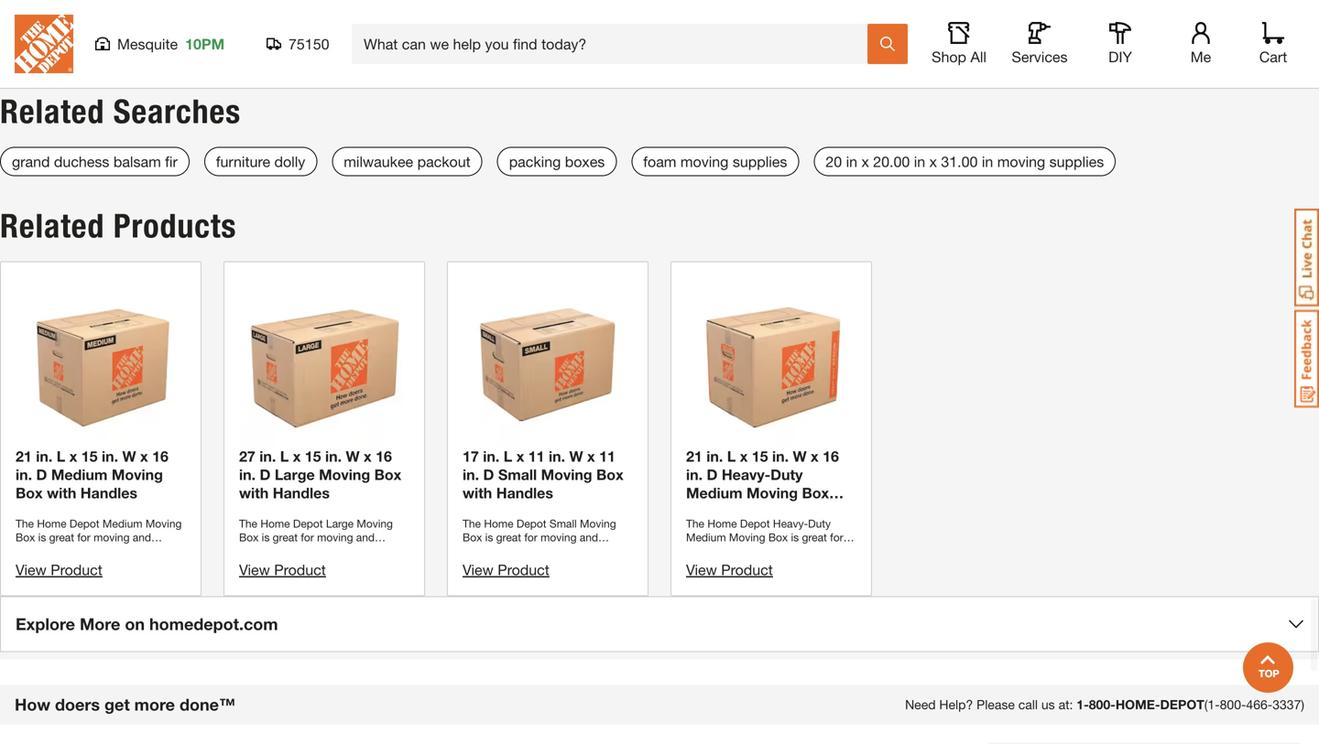 Task type: describe. For each thing, give the bounding box(es) containing it.
(1-
[[1205, 698, 1220, 713]]

21 in. l x 15 in. w x 16 in. d heavy-duty medium moving box with handles
[[686, 448, 839, 521]]

with for large
[[239, 485, 269, 502]]

handles for large
[[273, 485, 330, 502]]

feedback link image
[[1295, 310, 1320, 409]]

call
[[1019, 698, 1038, 713]]

21 in. l x 15 in. w x 16 in. d medium moving box with handles link
[[16, 277, 186, 503]]

15 for medium
[[81, 448, 98, 466]]

more
[[80, 615, 120, 635]]

view product link for 17 in. l x 11 in. w x 11 in. d small moving box with handles
[[463, 562, 550, 579]]

21 for 21 in. l x 15 in. w x 16 in. d medium moving box with handles
[[16, 448, 32, 466]]

all
[[971, 48, 987, 66]]

furniture dolly link
[[204, 147, 317, 177]]

view for 27 in. l x 15 in. w x 16 in. d large moving box with handles
[[239, 562, 270, 579]]

please
[[977, 698, 1015, 713]]

20 in x 20.00 in x 31.00 in moving supplies link
[[814, 147, 1116, 177]]

27 in. l x 15 in. w x 16 in. d large moving box with handles link
[[239, 277, 410, 503]]

milwaukee
[[344, 153, 413, 171]]

product for 21 in. l x 15 in. w x 16 in. d medium moving box with handles
[[51, 562, 102, 579]]

with for small
[[463, 485, 492, 502]]

20 in x 20.00 in x 31.00 in moving supplies
[[826, 153, 1104, 171]]

15 for large
[[305, 448, 321, 466]]

21 in. l x 15 in. w x 16 in. d heavy-duty medium moving box with handles image
[[686, 277, 857, 448]]

product for 27 in. l x 15 in. w x 16 in. d large moving box with handles
[[274, 562, 326, 579]]

on
[[125, 615, 145, 635]]

me button
[[1172, 22, 1231, 66]]

heavy-
[[722, 467, 771, 484]]

1 11 from the left
[[528, 448, 545, 466]]

l for small
[[504, 448, 512, 466]]

75150 button
[[267, 35, 330, 53]]

boxes
[[565, 153, 605, 171]]

view product for 27 in. l x 15 in. w x 16 in. d large moving box with handles
[[239, 562, 326, 579]]

related searches
[[0, 92, 241, 132]]

view product link for 21 in. l x 15 in. w x 16 in. d medium moving box with handles
[[16, 562, 102, 579]]

shop all
[[932, 48, 987, 66]]

related products
[[0, 206, 237, 246]]

home-
[[1116, 698, 1161, 713]]

how
[[15, 696, 50, 715]]

product for 17 in. l x 11 in. w x 11 in. d small moving box with handles
[[498, 562, 550, 579]]

furniture dolly
[[216, 153, 305, 171]]

75150
[[289, 35, 329, 53]]

depot
[[1161, 698, 1205, 713]]

1-
[[1077, 698, 1089, 713]]

view product link for 21 in. l x 15 in. w x 16 in. d heavy-duty medium moving box with handles
[[686, 562, 773, 579]]

packing boxes link
[[497, 147, 617, 177]]

31.00
[[941, 153, 978, 171]]

milwaukee packout
[[344, 153, 471, 171]]

17
[[463, 448, 479, 466]]

handles for small
[[496, 485, 553, 502]]

view product link for 27 in. l x 15 in. w x 16 in. d large moving box with handles
[[239, 562, 326, 579]]

16 for 21 in. l x 15 in. w x 16 in. d heavy-duty medium moving box with handles
[[823, 448, 839, 466]]

related for related searches
[[0, 92, 105, 132]]

homedepot.com
[[149, 615, 278, 635]]

1 in from the left
[[846, 153, 858, 171]]

d for medium
[[36, 467, 47, 484]]

balsam
[[113, 153, 161, 171]]

me
[[1191, 48, 1212, 66]]

moving for medium
[[112, 467, 163, 484]]

foam moving supplies link
[[632, 147, 799, 177]]

moving for large
[[319, 467, 370, 484]]

box for 21 in. l x 15 in. w x 16 in. d medium moving box with handles
[[16, 485, 43, 502]]

foam moving supplies
[[644, 153, 787, 171]]

services button
[[1011, 22, 1069, 66]]

15 for heavy-
[[752, 448, 768, 466]]

fir
[[165, 153, 178, 171]]

explore more on homedepot.com button
[[0, 597, 1320, 653]]

17 in. l x 11 in. w x 11 in. d small moving box with handles
[[463, 448, 624, 502]]

mesquite
[[117, 35, 178, 53]]

grand
[[12, 153, 50, 171]]

packing boxes
[[509, 153, 605, 171]]

done™
[[180, 696, 235, 715]]

w for heavy-
[[793, 448, 807, 466]]

box for 17 in. l x 11 in. w x 11 in. d small moving box with handles
[[597, 467, 624, 484]]

box inside 21 in. l x 15 in. w x 16 in. d heavy-duty medium moving box with handles
[[802, 485, 829, 502]]

view for 21 in. l x 15 in. w x 16 in. d heavy-duty medium moving box with handles
[[686, 562, 717, 579]]

17 in. l x 11 in. w x 11 in. d small moving box with handles image
[[463, 277, 633, 448]]

explore
[[16, 615, 75, 635]]

shop
[[932, 48, 967, 66]]

furniture
[[216, 153, 270, 171]]

shop all button
[[930, 22, 989, 66]]



Task type: vqa. For each thing, say whether or not it's contained in the screenshot.
grand duchess balsam fir link
yes



Task type: locate. For each thing, give the bounding box(es) containing it.
related up grand
[[0, 92, 105, 132]]

with for medium
[[47, 485, 76, 502]]

1 horizontal spatial 21
[[686, 448, 703, 466]]

2 800- from the left
[[1220, 698, 1247, 713]]

1 15 from the left
[[81, 448, 98, 466]]

0 horizontal spatial 800-
[[1089, 698, 1116, 713]]

0 horizontal spatial 15
[[81, 448, 98, 466]]

2 w from the left
[[346, 448, 360, 466]]

doers
[[55, 696, 100, 715]]

moving inside 27 in. l x 15 in. w x 16 in. d large moving box with handles
[[319, 467, 370, 484]]

15 inside 21 in. l x 15 in. w x 16 in. d medium moving box with handles
[[81, 448, 98, 466]]

3 15 from the left
[[752, 448, 768, 466]]

box inside 17 in. l x 11 in. w x 11 in. d small moving box with handles
[[597, 467, 624, 484]]

view product
[[16, 562, 102, 579], [239, 562, 326, 579], [463, 562, 550, 579], [686, 562, 773, 579]]

3 l from the left
[[504, 448, 512, 466]]

supplies
[[733, 153, 787, 171], [1050, 153, 1104, 171]]

16
[[152, 448, 168, 466], [376, 448, 392, 466], [823, 448, 839, 466]]

d for large
[[260, 467, 271, 484]]

l for large
[[280, 448, 289, 466]]

466-
[[1247, 698, 1273, 713]]

x
[[862, 153, 869, 171], [930, 153, 937, 171], [69, 448, 77, 466], [140, 448, 148, 466], [293, 448, 301, 466], [364, 448, 372, 466], [517, 448, 524, 466], [587, 448, 595, 466], [740, 448, 748, 466], [811, 448, 819, 466]]

medium inside 21 in. l x 15 in. w x 16 in. d heavy-duty medium moving box with handles
[[686, 485, 743, 502]]

moving inside 21 in. l x 15 in. w x 16 in. d heavy-duty medium moving box with handles
[[747, 485, 798, 502]]

2 horizontal spatial 15
[[752, 448, 768, 466]]

1 horizontal spatial 16
[[376, 448, 392, 466]]

2 l from the left
[[280, 448, 289, 466]]

w for medium
[[122, 448, 136, 466]]

2 11 from the left
[[599, 448, 616, 466]]

in
[[846, 153, 858, 171], [914, 153, 926, 171], [982, 153, 994, 171]]

1 horizontal spatial 800-
[[1220, 698, 1247, 713]]

2 21 from the left
[[686, 448, 703, 466]]

d inside 17 in. l x 11 in. w x 11 in. d small moving box with handles
[[483, 467, 494, 484]]

medium inside 21 in. l x 15 in. w x 16 in. d medium moving box with handles
[[51, 467, 108, 484]]

with inside 21 in. l x 15 in. w x 16 in. d medium moving box with handles
[[47, 485, 76, 502]]

need help? please call us at: 1-800-home-depot (1-800-466-3337)
[[905, 698, 1305, 713]]

15
[[81, 448, 98, 466], [305, 448, 321, 466], [752, 448, 768, 466]]

d inside 27 in. l x 15 in. w x 16 in. d large moving box with handles
[[260, 467, 271, 484]]

1 800- from the left
[[1089, 698, 1116, 713]]

services
[[1012, 48, 1068, 66]]

4 view product link from the left
[[686, 562, 773, 579]]

handles
[[80, 485, 137, 502], [273, 485, 330, 502], [496, 485, 553, 502], [720, 503, 777, 521]]

3 view product link from the left
[[463, 562, 550, 579]]

cart link
[[1254, 22, 1294, 66]]

1 view product link from the left
[[16, 562, 102, 579]]

us
[[1042, 698, 1055, 713]]

3 product from the left
[[498, 562, 550, 579]]

1 view from the left
[[16, 562, 47, 579]]

0 horizontal spatial 16
[[152, 448, 168, 466]]

3 view from the left
[[463, 562, 494, 579]]

how doers get more done™
[[15, 696, 235, 715]]

with
[[47, 485, 76, 502], [239, 485, 269, 502], [463, 485, 492, 502], [686, 503, 716, 521]]

1 21 from the left
[[16, 448, 32, 466]]

moving
[[112, 467, 163, 484], [319, 467, 370, 484], [541, 467, 592, 484], [747, 485, 798, 502]]

searches
[[113, 92, 241, 132]]

3 d from the left
[[483, 467, 494, 484]]

2 horizontal spatial in
[[982, 153, 994, 171]]

view
[[16, 562, 47, 579], [239, 562, 270, 579], [463, 562, 494, 579], [686, 562, 717, 579]]

l inside 21 in. l x 15 in. w x 16 in. d medium moving box with handles
[[57, 448, 65, 466]]

with inside 27 in. l x 15 in. w x 16 in. d large moving box with handles
[[239, 485, 269, 502]]

packing
[[509, 153, 561, 171]]

box for 27 in. l x 15 in. w x 16 in. d large moving box with handles
[[374, 467, 402, 484]]

help?
[[940, 698, 973, 713]]

w inside 17 in. l x 11 in. w x 11 in. d small moving box with handles
[[569, 448, 583, 466]]

moving inside 21 in. l x 15 in. w x 16 in. d medium moving box with handles
[[112, 467, 163, 484]]

handles inside 17 in. l x 11 in. w x 11 in. d small moving box with handles
[[496, 485, 553, 502]]

4 d from the left
[[707, 467, 718, 484]]

previous slide image
[[1202, 28, 1217, 43]]

d inside 21 in. l x 15 in. w x 16 in. d heavy-duty medium moving box with handles
[[707, 467, 718, 484]]

l inside 21 in. l x 15 in. w x 16 in. d heavy-duty medium moving box with handles
[[727, 448, 736, 466]]

in.
[[36, 448, 53, 466], [102, 448, 118, 466], [260, 448, 276, 466], [325, 448, 342, 466], [483, 448, 500, 466], [549, 448, 565, 466], [707, 448, 723, 466], [772, 448, 789, 466], [16, 467, 32, 484], [239, 467, 256, 484], [463, 467, 479, 484], [686, 467, 703, 484]]

3 in from the left
[[982, 153, 994, 171]]

20.00
[[873, 153, 910, 171]]

4 view from the left
[[686, 562, 717, 579]]

21 in. l x 15 in. w x 16 in. d medium moving box with handles
[[16, 448, 168, 502]]

0 horizontal spatial 11
[[528, 448, 545, 466]]

16 for 21 in. l x 15 in. w x 16 in. d medium moving box with handles
[[152, 448, 168, 466]]

1 horizontal spatial supplies
[[1050, 153, 1104, 171]]

16 for 27 in. l x 15 in. w x 16 in. d large moving box with handles
[[376, 448, 392, 466]]

view product for 17 in. l x 11 in. w x 11 in. d small moving box with handles
[[463, 562, 550, 579]]

0 horizontal spatial supplies
[[733, 153, 787, 171]]

diy
[[1109, 48, 1132, 66]]

with inside 21 in. l x 15 in. w x 16 in. d heavy-duty medium moving box with handles
[[686, 503, 716, 521]]

w inside 27 in. l x 15 in. w x 16 in. d large moving box with handles
[[346, 448, 360, 466]]

related
[[0, 92, 105, 132], [0, 206, 105, 246]]

handles inside 21 in. l x 15 in. w x 16 in. d medium moving box with handles
[[80, 485, 137, 502]]

moving inside 17 in. l x 11 in. w x 11 in. d small moving box with handles
[[541, 467, 592, 484]]

800-
[[1089, 698, 1116, 713], [1220, 698, 1247, 713]]

l inside 17 in. l x 11 in. w x 11 in. d small moving box with handles
[[504, 448, 512, 466]]

2 related from the top
[[0, 206, 105, 246]]

27
[[239, 448, 255, 466]]

box inside 21 in. l x 15 in. w x 16 in. d medium moving box with handles
[[16, 485, 43, 502]]

1 vertical spatial related
[[0, 206, 105, 246]]

in right 31.00
[[982, 153, 994, 171]]

1 horizontal spatial 15
[[305, 448, 321, 466]]

d for small
[[483, 467, 494, 484]]

4 w from the left
[[793, 448, 807, 466]]

3337)
[[1273, 698, 1305, 713]]

duchess
[[54, 153, 109, 171]]

0 vertical spatial medium
[[51, 467, 108, 484]]

view for 21 in. l x 15 in. w x 16 in. d medium moving box with handles
[[16, 562, 47, 579]]

21
[[16, 448, 32, 466], [686, 448, 703, 466]]

11
[[528, 448, 545, 466], [599, 448, 616, 466]]

w
[[122, 448, 136, 466], [346, 448, 360, 466], [569, 448, 583, 466], [793, 448, 807, 466]]

0 horizontal spatial in
[[846, 153, 858, 171]]

view for 17 in. l x 11 in. w x 11 in. d small moving box with handles
[[463, 562, 494, 579]]

cart
[[1260, 48, 1288, 66]]

1 horizontal spatial moving
[[998, 153, 1046, 171]]

2 moving from the left
[[998, 153, 1046, 171]]

the home depot logo image
[[15, 15, 73, 73]]

live chat image
[[1295, 209, 1320, 307]]

1 supplies from the left
[[733, 153, 787, 171]]

16 inside 21 in. l x 15 in. w x 16 in. d medium moving box with handles
[[152, 448, 168, 466]]

get
[[104, 696, 130, 715]]

related down grand
[[0, 206, 105, 246]]

medium
[[51, 467, 108, 484], [686, 485, 743, 502]]

dolly
[[274, 153, 305, 171]]

small
[[498, 467, 537, 484]]

grand duchess balsam fir
[[12, 153, 178, 171]]

products
[[113, 206, 237, 246]]

d
[[36, 467, 47, 484], [260, 467, 271, 484], [483, 467, 494, 484], [707, 467, 718, 484]]

explore more on homedepot.com
[[16, 615, 278, 635]]

need
[[905, 698, 936, 713]]

2 supplies from the left
[[1050, 153, 1104, 171]]

4 product from the left
[[721, 562, 773, 579]]

2 horizontal spatial 16
[[823, 448, 839, 466]]

2 product from the left
[[274, 562, 326, 579]]

16 inside 27 in. l x 15 in. w x 16 in. d large moving box with handles
[[376, 448, 392, 466]]

grand duchess balsam fir link
[[0, 147, 189, 177]]

in right 20
[[846, 153, 858, 171]]

21 in. l x 15 in. w x 16 in. d medium moving box with handles image
[[16, 277, 186, 448]]

1 l from the left
[[57, 448, 65, 466]]

What can we help you find today? search field
[[364, 25, 867, 63]]

l
[[57, 448, 65, 466], [280, 448, 289, 466], [504, 448, 512, 466], [727, 448, 736, 466]]

w for small
[[569, 448, 583, 466]]

l inside 27 in. l x 15 in. w x 16 in. d large moving box with handles
[[280, 448, 289, 466]]

4 view product from the left
[[686, 562, 773, 579]]

w for large
[[346, 448, 360, 466]]

w inside 21 in. l x 15 in. w x 16 in. d heavy-duty medium moving box with handles
[[793, 448, 807, 466]]

10pm
[[185, 35, 225, 53]]

800- right at:
[[1089, 698, 1116, 713]]

1 vertical spatial medium
[[686, 485, 743, 502]]

duty
[[771, 467, 803, 484]]

1 horizontal spatial in
[[914, 153, 926, 171]]

diy button
[[1091, 22, 1150, 66]]

packout
[[417, 153, 471, 171]]

0 horizontal spatial medium
[[51, 467, 108, 484]]

3 view product from the left
[[463, 562, 550, 579]]

21 inside 21 in. l x 15 in. w x 16 in. d medium moving box with handles
[[16, 448, 32, 466]]

3 w from the left
[[569, 448, 583, 466]]

related for related products
[[0, 206, 105, 246]]

2 in from the left
[[914, 153, 926, 171]]

27 in. l x 15 in. w x 16 in. d large moving box with handles image
[[239, 277, 410, 448]]

handles for medium
[[80, 485, 137, 502]]

foam
[[644, 153, 677, 171]]

1 product from the left
[[51, 562, 102, 579]]

0 horizontal spatial moving
[[681, 153, 729, 171]]

view product for 21 in. l x 15 in. w x 16 in. d medium moving box with handles
[[16, 562, 102, 579]]

800- right depot
[[1220, 698, 1247, 713]]

1 w from the left
[[122, 448, 136, 466]]

at:
[[1059, 698, 1073, 713]]

2 view product from the left
[[239, 562, 326, 579]]

box inside 27 in. l x 15 in. w x 16 in. d large moving box with handles
[[374, 467, 402, 484]]

1 view product from the left
[[16, 562, 102, 579]]

15 inside 27 in. l x 15 in. w x 16 in. d large moving box with handles
[[305, 448, 321, 466]]

0 horizontal spatial 21
[[16, 448, 32, 466]]

4 l from the left
[[727, 448, 736, 466]]

moving right 31.00
[[998, 153, 1046, 171]]

d for heavy-
[[707, 467, 718, 484]]

in right 20.00
[[914, 153, 926, 171]]

view product link
[[16, 562, 102, 579], [239, 562, 326, 579], [463, 562, 550, 579], [686, 562, 773, 579]]

large
[[275, 467, 315, 484]]

w inside 21 in. l x 15 in. w x 16 in. d medium moving box with handles
[[122, 448, 136, 466]]

2 view product link from the left
[[239, 562, 326, 579]]

15 inside 21 in. l x 15 in. w x 16 in. d heavy-duty medium moving box with handles
[[752, 448, 768, 466]]

1 16 from the left
[[152, 448, 168, 466]]

1 horizontal spatial medium
[[686, 485, 743, 502]]

l for heavy-
[[727, 448, 736, 466]]

mesquite 10pm
[[117, 35, 225, 53]]

3 16 from the left
[[823, 448, 839, 466]]

more
[[134, 696, 175, 715]]

moving right foam at the top of page
[[681, 153, 729, 171]]

d inside 21 in. l x 15 in. w x 16 in. d medium moving box with handles
[[36, 467, 47, 484]]

27 in. l x 15 in. w x 16 in. d large moving box with handles
[[239, 448, 402, 502]]

2 15 from the left
[[305, 448, 321, 466]]

milwaukee packout link
[[332, 147, 483, 177]]

17 in. l x 11 in. w x 11 in. d small moving box with handles link
[[463, 277, 633, 503]]

with inside 17 in. l x 11 in. w x 11 in. d small moving box with handles
[[463, 485, 492, 502]]

box
[[374, 467, 402, 484], [597, 467, 624, 484], [16, 485, 43, 502], [802, 485, 829, 502]]

product for 21 in. l x 15 in. w x 16 in. d heavy-duty medium moving box with handles
[[721, 562, 773, 579]]

handles inside 21 in. l x 15 in. w x 16 in. d heavy-duty medium moving box with handles
[[720, 503, 777, 521]]

2 16 from the left
[[376, 448, 392, 466]]

21 in. l x 15 in. w x 16 in. d heavy-duty medium moving box with handles link
[[686, 277, 857, 521]]

21 for 21 in. l x 15 in. w x 16 in. d heavy-duty medium moving box with handles
[[686, 448, 703, 466]]

0 vertical spatial related
[[0, 92, 105, 132]]

2 view from the left
[[239, 562, 270, 579]]

moving for small
[[541, 467, 592, 484]]

1 related from the top
[[0, 92, 105, 132]]

l for medium
[[57, 448, 65, 466]]

1 horizontal spatial 11
[[599, 448, 616, 466]]

21 inside 21 in. l x 15 in. w x 16 in. d heavy-duty medium moving box with handles
[[686, 448, 703, 466]]

1 moving from the left
[[681, 153, 729, 171]]

16 inside 21 in. l x 15 in. w x 16 in. d heavy-duty medium moving box with handles
[[823, 448, 839, 466]]

2 d from the left
[[260, 467, 271, 484]]

1 d from the left
[[36, 467, 47, 484]]

20
[[826, 153, 842, 171]]

next slide image
[[1274, 28, 1288, 43]]

moving
[[681, 153, 729, 171], [998, 153, 1046, 171]]

handles inside 27 in. l x 15 in. w x 16 in. d large moving box with handles
[[273, 485, 330, 502]]

view product for 21 in. l x 15 in. w x 16 in. d heavy-duty medium moving box with handles
[[686, 562, 773, 579]]



